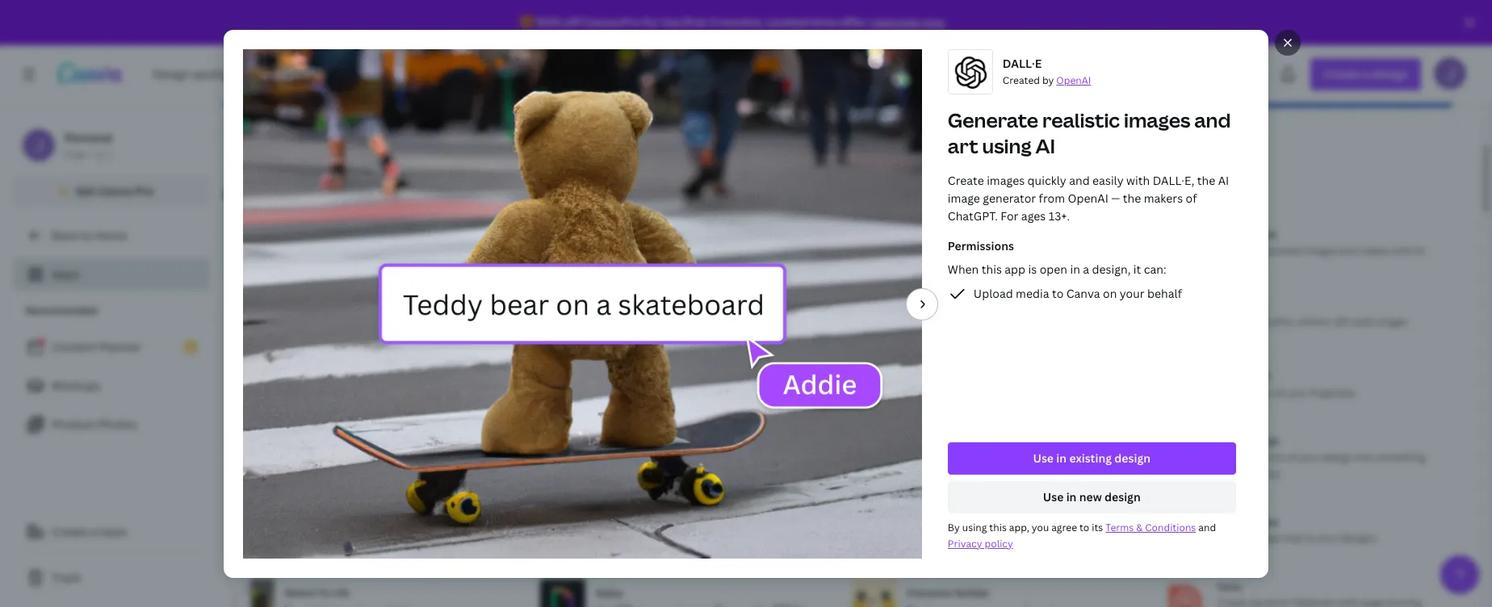 Task type: vqa. For each thing, say whether or not it's contained in the screenshot.
420,000+
no



Task type: locate. For each thing, give the bounding box(es) containing it.
1 vertical spatial drive
[[676, 457, 701, 471]]

2 horizontal spatial videos
[[1360, 244, 1391, 258]]

dall·e for dall·e ai image generator from the makers of chatgpt
[[284, 228, 318, 241]]

1 vertical spatial turn
[[1218, 451, 1239, 464]]

using inside by using this app, you agree to its terms & conditions and privacy policy
[[963, 520, 987, 534]]

emojis
[[991, 531, 1021, 545]]

add up "issuu"
[[1218, 531, 1237, 545]]

1 horizontal spatial generator
[[705, 244, 751, 258]]

0 horizontal spatial makers
[[417, 244, 450, 258]]

0 vertical spatial turn
[[595, 315, 617, 329]]

turn up extraordinary
[[1218, 451, 1239, 464]]

generator
[[312, 299, 360, 313]]

image up neiroai
[[675, 244, 703, 258]]

1 vertical spatial makers
[[417, 244, 450, 258]]

dall·e inside dall·e created by openai
[[1003, 55, 1042, 71]]

its
[[1092, 520, 1104, 534]]

videos left ai.
[[1360, 244, 1391, 258]]

giphy
[[595, 586, 623, 600]]

builder
[[956, 586, 990, 600]]

and up dall·e,
[[1195, 106, 1231, 133]]

of
[[1186, 190, 1198, 206], [453, 244, 463, 258], [1287, 451, 1297, 464], [708, 531, 718, 545]]

get canva pro
[[76, 183, 154, 199]]

with left ai.
[[1393, 244, 1413, 258]]

sharepoint
[[284, 435, 336, 448]]

a preview image of the app named "lottiefiles" showing multiple animations with different color palettes image
[[996, 0, 1455, 107]]

months.
[[719, 15, 765, 30]]

images inside magic media instantly generate images and videos with ai.
[[1305, 244, 1338, 258]]

makers left the chatgpt
[[417, 244, 450, 258]]

0 horizontal spatial pro
[[135, 183, 154, 199]]

and inside create images quickly and easily with dall·e, the ai image generator from openai — the makers of chatgpt. for ages 13+.
[[1070, 173, 1090, 188]]

2 vertical spatial videos
[[970, 457, 1001, 471]]

generator inside the dall·e ai image generator from the makers of chatgpt
[[326, 244, 372, 258]]

1 horizontal spatial you
[[1032, 520, 1050, 534]]

images up to
[[306, 531, 338, 545]]

& left size
[[384, 386, 390, 400]]

create left "team"
[[52, 524, 88, 540]]

from inside the dall·e ai image generator from the makers of chatgpt
[[374, 244, 397, 258]]

dall·e inside the dall·e ai image generator from the makers of chatgpt
[[284, 228, 318, 241]]

0 vertical spatial for
[[544, 128, 561, 144]]

in left the canva.
[[1019, 386, 1027, 400]]

ai inside avatars by neiroai turn your designs into captivating videos with ai
[[812, 315, 821, 329]]

list
[[13, 331, 210, 441]]

chatgpt
[[465, 244, 506, 258]]

you
[[564, 128, 584, 144], [1032, 520, 1050, 534]]

frontify left assets,
[[945, 386, 982, 400]]

your inside google photos add images from google photos to your designs.
[[448, 531, 470, 545]]

add down emoji at the bottom of page
[[907, 531, 926, 545]]

use inside 'dropdown button'
[[1043, 489, 1064, 504]]

1 vertical spatial openai
[[1068, 190, 1109, 206]]

ai.
[[1416, 244, 1428, 258]]

images inside the generate realistic images and art using ai
[[1124, 106, 1191, 133]]

limited
[[767, 15, 809, 30]]

use
[[1033, 450, 1054, 465], [1043, 489, 1064, 504]]

videos inside avatars by neiroai turn your designs into captivating videos with ai
[[756, 315, 787, 329]]

photos for google
[[320, 515, 353, 529]]

google maps add a google map to your designs.
[[1218, 515, 1379, 545]]

0 horizontal spatial drive
[[631, 441, 656, 455]]

back to home link
[[13, 220, 210, 252]]

you right app,
[[1032, 520, 1050, 534]]

enhancer
[[284, 370, 329, 384]]

2 horizontal spatial create
[[1218, 315, 1249, 329]]

a inside google maps add a google map to your designs.
[[1239, 531, 1245, 545]]

image right the "parts"
[[744, 531, 772, 545]]

canva for upload
[[1067, 286, 1101, 301]]

photos for product
[[98, 417, 137, 432]]

from down quickly
[[1039, 190, 1066, 206]]

soften
[[649, 531, 679, 545]]

0 vertical spatial &
[[384, 386, 390, 400]]

your
[[943, 244, 965, 258], [1120, 286, 1145, 301], [619, 315, 640, 329], [647, 386, 668, 400], [921, 386, 942, 400], [1287, 386, 1309, 400], [319, 451, 341, 464], [454, 451, 475, 464], [1299, 451, 1320, 464], [617, 457, 638, 471], [751, 457, 772, 471], [1016, 457, 1037, 471], [448, 531, 470, 545], [721, 531, 742, 545], [928, 531, 949, 545], [1036, 531, 1057, 545], [1317, 531, 1339, 545]]

magic inside magic media instantly generate images and videos with ai.
[[1218, 228, 1246, 241]]

from up wave generator craft random waves with ease
[[374, 244, 397, 258]]

of inside the dall·e ai image generator from the makers of chatgpt
[[453, 244, 463, 258]]

0 vertical spatial using
[[983, 132, 1032, 159]]

with right easily
[[1127, 173, 1151, 188]]

1 horizontal spatial all
[[907, 386, 919, 400]]

pro up back to home link
[[135, 183, 154, 199]]

2 horizontal spatial generator
[[983, 190, 1037, 206]]

a inside button
[[91, 524, 97, 540]]

openai up realistic
[[1057, 73, 1092, 87]]

with right the 'captivating'
[[789, 315, 809, 329]]

powered
[[624, 128, 672, 144]]

0 horizontal spatial all apps
[[223, 178, 299, 204]]

this up the "policy"
[[990, 520, 1007, 534]]

generator
[[983, 190, 1037, 206], [326, 244, 372, 258], [705, 244, 751, 258]]

apps
[[1045, 128, 1071, 144], [252, 178, 299, 204]]

1 horizontal spatial dall·e
[[1003, 55, 1042, 71]]

1 vertical spatial dall·e
[[284, 228, 318, 241]]

from up life
[[341, 531, 363, 545]]

google photos add images from google photos to your designs.
[[284, 515, 510, 545]]

canva right off
[[583, 15, 618, 30]]

0 horizontal spatial apps
[[252, 178, 299, 204]]

0 horizontal spatial turn
[[595, 315, 617, 329]]

a left design,
[[1083, 261, 1090, 277]]

into down neiroai
[[681, 315, 699, 329]]

design inside the magic morph turn elements of your design into something extraordinary
[[1323, 451, 1353, 464]]

designs
[[643, 315, 678, 329]]

photos
[[98, 417, 137, 432], [320, 515, 353, 529], [401, 531, 434, 545]]

0 vertical spatial all
[[1028, 128, 1042, 144]]

1 horizontal spatial apps
[[1045, 128, 1071, 144]]

from inside create images quickly and easily with dall·e, the ai image generator from openai — the makers of chatgpt. for ages 13+.
[[1039, 190, 1066, 206]]

0 horizontal spatial into
[[681, 315, 699, 329]]

1 vertical spatial using
[[963, 520, 987, 534]]

photos
[[703, 457, 736, 471]]

images inside enhancer boost images quality & size
[[314, 386, 347, 400]]

0 vertical spatial you
[[564, 128, 584, 144]]

dall·e up created
[[1003, 55, 1042, 71]]

frontify down revolutionizing at the bottom right of the page
[[907, 370, 944, 384]]

share and publish button
[[895, 120, 1014, 153]]

Input field to search for apps search field
[[255, 121, 503, 152]]

texts
[[671, 386, 694, 400]]

create inside create a team button
[[52, 524, 88, 540]]

revolutionizing
[[907, 315, 978, 329]]

0 vertical spatial all apps
[[1028, 128, 1071, 144]]

dall·e
[[1003, 55, 1042, 71], [284, 228, 318, 241]]

to inside google photos add images from google photos to your designs.
[[436, 531, 446, 545]]

use up agree
[[1043, 489, 1064, 504]]

create inside hello qart create beautiful, artistic qr code images
[[1218, 315, 1249, 329]]

openai link
[[1057, 73, 1092, 87]]

0 vertical spatial magic
[[1218, 228, 1246, 241]]

a up "issuu"
[[1239, 531, 1245, 545]]

your inside the typecraft customize your texts
[[647, 386, 668, 400]]

1 magic from the top
[[1218, 228, 1246, 241]]

2 vertical spatial all
[[907, 386, 919, 400]]

makers down dall·e,
[[1144, 190, 1183, 206]]

1 vertical spatial frontify
[[945, 386, 982, 400]]

use for use in new design
[[1043, 489, 1064, 504]]

privacy
[[948, 537, 983, 550]]

1 horizontal spatial all apps
[[1028, 128, 1071, 144]]

use left existing
[[1033, 450, 1054, 465]]

1 horizontal spatial canva
[[583, 15, 618, 30]]

images right the generate
[[1305, 244, 1338, 258]]

0 horizontal spatial canva
[[98, 183, 132, 199]]

design essentials button
[[777, 120, 892, 153]]

in right open
[[1071, 261, 1081, 277]]

add inside google photos add images from google photos to your designs.
[[284, 531, 303, 545]]

canva left on
[[1067, 286, 1101, 301]]

of right the "parts"
[[708, 531, 718, 545]]

avatars by neiroai turn your designs into captivating videos with ai
[[595, 299, 821, 329]]

1 horizontal spatial create
[[948, 173, 984, 188]]

unfocus
[[595, 531, 634, 545]]

0 vertical spatial apps
[[1045, 128, 1071, 144]]

list containing content planner
[[13, 331, 210, 441]]

for left "ai-"
[[544, 128, 561, 144]]

2 vertical spatial canva
[[1067, 286, 1101, 301]]

of right elements
[[1287, 451, 1297, 464]]

create down hello
[[1218, 315, 1249, 329]]

makers inside the dall·e ai image generator from the makers of chatgpt
[[417, 244, 450, 258]]

your inside the magic morph turn elements of your design into something extraordinary
[[1299, 451, 1320, 464]]

apps
[[52, 267, 79, 282]]

0 vertical spatial canva
[[583, 15, 618, 30]]

drive left 'photos' on the left of the page
[[676, 457, 701, 471]]

0 horizontal spatial you
[[564, 128, 584, 144]]

drive
[[631, 441, 656, 455], [676, 457, 701, 471]]

drive down customize
[[631, 441, 656, 455]]

at
[[1276, 386, 1285, 400]]

to inside google drive add your google drive photos to your designs.
[[738, 457, 748, 471]]

ai-powered button
[[598, 120, 682, 153]]

to inside youtube add youtube videos to your designs.
[[1004, 457, 1014, 471]]

images left quickly
[[987, 173, 1025, 188]]

to
[[319, 586, 330, 600]]

images up dall·e,
[[1124, 106, 1191, 133]]

of down dall·e,
[[1186, 190, 1198, 206]]

and left easily
[[1070, 173, 1090, 188]]

youtube up emoji at the bottom of page
[[907, 441, 947, 455]]

magic up instantly
[[1218, 228, 1246, 241]]

with inside magic media instantly generate images and videos with ai.
[[1393, 244, 1413, 258]]

0 horizontal spatial photos
[[98, 417, 137, 432]]

google inside imagen photorealistic ai image generator from google
[[778, 244, 811, 258]]

to inside google maps add a google map to your designs.
[[1305, 531, 1315, 545]]

magic left morph
[[1218, 435, 1246, 448]]

in left new
[[1067, 489, 1077, 504]]

0 horizontal spatial all
[[223, 178, 248, 204]]

apps inside button
[[1045, 128, 1071, 144]]

2 horizontal spatial a
[[1239, 531, 1245, 545]]

0 vertical spatial makers
[[1144, 190, 1183, 206]]

palette
[[967, 244, 1001, 258]]

add up sketch in the left of the page
[[284, 531, 303, 545]]

them
[[415, 451, 439, 464]]

this inside permissions when this app is open in a design, it can:
[[982, 261, 1002, 277]]

ai inside create images quickly and easily with dall·e, the ai image generator from openai — the makers of chatgpt. for ages 13+.
[[1219, 173, 1230, 188]]

1 horizontal spatial a
[[1083, 261, 1090, 277]]

dall·e up wave
[[284, 228, 318, 241]]

designs. inside emoji add your favorite emojis to your designs.
[[1059, 531, 1097, 545]]

1 vertical spatial magic
[[1218, 435, 1246, 448]]

upload media to canva on your behalf
[[974, 286, 1183, 301]]

1 vertical spatial use
[[1043, 489, 1064, 504]]

1 vertical spatial &
[[1137, 520, 1143, 534]]

1 vertical spatial by
[[634, 299, 645, 313]]

home
[[95, 228, 127, 243]]

design,
[[1093, 261, 1131, 277]]

add inside emoji add your favorite emojis to your designs.
[[907, 531, 926, 545]]

0 vertical spatial this
[[982, 261, 1002, 277]]

use in existing design
[[1033, 450, 1151, 465]]

product photos link
[[13, 409, 210, 441]]

2 horizontal spatial canva
[[1067, 286, 1101, 301]]

and right the generate
[[1340, 244, 1358, 258]]

by left openai link
[[1043, 73, 1054, 87]]

into left something on the right
[[1356, 451, 1374, 464]]

for
[[642, 15, 660, 30]]

generator up ages on the right
[[983, 190, 1037, 206]]

with inside avatars by neiroai turn your designs into captivating videos with ai
[[789, 315, 809, 329]]

code
[[1350, 315, 1373, 329]]

trash link
[[13, 562, 210, 594]]

the up ease
[[399, 244, 415, 258]]

on
[[1103, 286, 1117, 301]]

and inside the generate realistic images and art using ai
[[1195, 106, 1231, 133]]

create inside create images quickly and easily with dall·e, the ai image generator from openai — the makers of chatgpt. for ages 13+.
[[948, 173, 984, 188]]

shade elevate your palette effortlessly
[[907, 228, 1056, 258]]

image inside the dall·e ai image generator from the makers of chatgpt
[[296, 244, 324, 258]]

openai down easily
[[1068, 190, 1109, 206]]

turn down avatars
[[595, 315, 617, 329]]

magic morph turn elements of your design into something extraordinary
[[1218, 435, 1426, 481]]

create images quickly and easily with dall·e, the ai image generator from openai — the makers of chatgpt. for ages 13+.
[[948, 173, 1230, 223]]

avatars
[[595, 299, 631, 313]]

0 vertical spatial create
[[948, 173, 984, 188]]

easily
[[1093, 173, 1124, 188]]

google
[[778, 244, 811, 258], [595, 441, 629, 455], [641, 457, 673, 471], [284, 515, 318, 529], [1218, 515, 1251, 529], [365, 531, 398, 545], [1247, 531, 1280, 545]]

to inside emoji add your favorite emojis to your designs.
[[1023, 531, 1033, 545]]

of inside the magic morph turn elements of your design into something extraordinary
[[1287, 451, 1297, 464]]

2 horizontal spatial photos
[[401, 531, 434, 545]]

add for google drive add your google drive photos to your designs.
[[595, 457, 614, 471]]

0 horizontal spatial &
[[384, 386, 390, 400]]

0 vertical spatial into
[[681, 315, 699, 329]]

image up chatgpt.
[[948, 190, 981, 206]]

realistic
[[1043, 106, 1120, 133]]

using right art
[[983, 132, 1032, 159]]

by inside avatars by neiroai turn your designs into captivating videos with ai
[[634, 299, 645, 313]]

maps
[[1253, 515, 1279, 529]]

design left something on the right
[[1323, 451, 1353, 464]]

images right the code
[[1376, 315, 1408, 329]]

1 vertical spatial photos
[[320, 515, 353, 529]]

1 vertical spatial for
[[1001, 208, 1019, 223]]

your inside avatars by neiroai turn your designs into captivating videos with ai
[[619, 315, 640, 329]]

0 vertical spatial dall·e
[[1003, 55, 1042, 71]]

using up the privacy policy link
[[963, 520, 987, 534]]

the right dall·e,
[[1198, 173, 1216, 188]]

design inside use in new design 'dropdown button'
[[1105, 489, 1141, 504]]

1 vertical spatial you
[[1032, 520, 1050, 534]]

create for create a team
[[52, 524, 88, 540]]

you left "ai-"
[[564, 128, 584, 144]]

1 horizontal spatial by
[[1043, 73, 1054, 87]]

create down art
[[948, 173, 984, 188]]

& inside by using this app, you agree to its terms & conditions and privacy policy
[[1137, 520, 1143, 534]]

mockups link
[[13, 370, 210, 402]]

0 horizontal spatial for
[[544, 128, 561, 144]]

image inside create images quickly and easily with dall·e, the ai image generator from openai — the makers of chatgpt. for ages 13+.
[[948, 190, 981, 206]]

1
[[107, 148, 112, 162]]

trash
[[52, 570, 81, 586]]

1 horizontal spatial videos
[[970, 457, 1001, 471]]

of left the chatgpt
[[453, 244, 463, 258]]

mockups
[[52, 378, 101, 393]]

1 horizontal spatial &
[[1137, 520, 1143, 534]]

and right share
[[940, 128, 960, 144]]

brand
[[1218, 386, 1246, 400]]

2 magic from the top
[[1218, 435, 1246, 448]]

and inside magic media instantly generate images and videos with ai.
[[1340, 244, 1358, 258]]

1 vertical spatial pro
[[135, 183, 154, 199]]

image up wave
[[296, 244, 324, 258]]

for inside create images quickly and easily with dall·e, the ai image generator from openai — the makers of chatgpt. for ages 13+.
[[1001, 208, 1019, 223]]

and left add
[[375, 451, 392, 464]]

1 horizontal spatial makers
[[1144, 190, 1183, 206]]

and
[[1195, 106, 1231, 133], [940, 128, 960, 144], [1070, 173, 1090, 188], [1340, 244, 1358, 258], [375, 451, 392, 464], [1199, 520, 1217, 534]]

generator up avatars by neiroai turn your designs into captivating videos with ai
[[705, 244, 751, 258]]

random
[[310, 315, 347, 329]]

0 vertical spatial drive
[[631, 441, 656, 455]]

imagen
[[595, 228, 630, 241]]

1 vertical spatial all apps
[[223, 178, 299, 204]]

1 vertical spatial into
[[1356, 451, 1374, 464]]

from up the 'captivating'
[[753, 244, 775, 258]]

this for app
[[982, 261, 1002, 277]]

pro inside get canva pro button
[[135, 183, 154, 199]]

of inside blur unfocus or soften parts of your image
[[708, 531, 718, 545]]

in left existing
[[1057, 450, 1067, 465]]

0 vertical spatial openai
[[1057, 73, 1092, 87]]

permissions
[[948, 238, 1015, 253]]

0 horizontal spatial dall·e
[[284, 228, 318, 241]]

0 horizontal spatial create
[[52, 524, 88, 540]]

0 vertical spatial pro
[[620, 15, 640, 30]]

0 vertical spatial use
[[1033, 450, 1054, 465]]

0 vertical spatial by
[[1043, 73, 1054, 87]]

youtube
[[907, 441, 947, 455], [928, 457, 968, 471]]

1 vertical spatial create
[[1218, 315, 1249, 329]]

images down enhancer
[[314, 386, 347, 400]]

use inside dropdown button
[[1033, 450, 1054, 465]]

youtube up by
[[928, 457, 968, 471]]

1 horizontal spatial turn
[[1218, 451, 1239, 464]]

generator up 'generator'
[[326, 244, 372, 258]]

0 horizontal spatial a
[[91, 524, 97, 540]]

& right terms at the bottom right
[[1137, 520, 1143, 534]]

your inside shade elevate your palette effortlessly
[[943, 244, 965, 258]]

2 vertical spatial create
[[52, 524, 88, 540]]

1 vertical spatial canva
[[98, 183, 132, 199]]

0 vertical spatial photos
[[98, 417, 137, 432]]

videos right the 'captivating'
[[756, 315, 787, 329]]

access
[[284, 451, 317, 464]]

magic for turn
[[1218, 435, 1246, 448]]

create a team button
[[13, 516, 210, 548]]

you inside button
[[564, 128, 584, 144]]

1 horizontal spatial into
[[1356, 451, 1374, 464]]

design right existing
[[1115, 450, 1151, 465]]

canva inside get canva pro button
[[98, 183, 132, 199]]

a left "team"
[[91, 524, 97, 540]]

0 vertical spatial videos
[[1360, 244, 1391, 258]]

canva.
[[1030, 386, 1061, 400]]

0 horizontal spatial by
[[634, 299, 645, 313]]

canva right get
[[98, 183, 132, 199]]

1 horizontal spatial for
[[1001, 208, 1019, 223]]

with left ease
[[380, 315, 401, 329]]

design up terms at the bottom right
[[1105, 489, 1141, 504]]

back
[[52, 228, 78, 243]]

0 horizontal spatial generator
[[326, 244, 372, 258]]

for inside button
[[544, 128, 561, 144]]

0 horizontal spatial videos
[[756, 315, 787, 329]]

it
[[1134, 261, 1142, 277]]

sketch to life
[[284, 586, 350, 600]]

1 vertical spatial videos
[[756, 315, 787, 329]]

1 horizontal spatial photos
[[320, 515, 353, 529]]

2 horizontal spatial all
[[1028, 128, 1042, 144]]

add up blur
[[595, 457, 614, 471]]

add inside google maps add a google map to your designs.
[[1218, 531, 1237, 545]]

free •
[[65, 148, 92, 162]]

into
[[681, 315, 699, 329], [1356, 451, 1374, 464]]

and right conditions
[[1199, 520, 1217, 534]]

🎁 50% off canva pro for the first 3 months. limited time offer. upgrade now .
[[520, 15, 947, 30]]

add inside google drive add your google drive photos to your designs.
[[595, 457, 614, 471]]

videos up emoji add your favorite emojis to your designs.
[[970, 457, 1001, 471]]

with inside create images quickly and easily with dall·e, the ai image generator from openai — the makers of chatgpt. for ages 13+.
[[1127, 173, 1151, 188]]

hello
[[1218, 299, 1243, 313]]

by left neiroai
[[634, 299, 645, 313]]

this down palette
[[982, 261, 1002, 277]]

for left ages on the right
[[1001, 208, 1019, 223]]

add up emoji at the bottom of page
[[907, 457, 926, 471]]

videos inside magic media instantly generate images and videos with ai.
[[1360, 244, 1391, 258]]

1 vertical spatial this
[[990, 520, 1007, 534]]

pro left for
[[620, 15, 640, 30]]



Task type: describe. For each thing, give the bounding box(es) containing it.
emoji
[[907, 515, 933, 529]]

0 vertical spatial frontify
[[907, 370, 944, 384]]

character builder
[[907, 586, 990, 600]]

from inside imagen photorealistic ai image generator from google
[[753, 244, 775, 258]]

media
[[1016, 286, 1050, 301]]

assets,
[[984, 386, 1016, 400]]

0 vertical spatial youtube
[[907, 441, 947, 455]]

ai inside the generate realistic images and art using ai
[[1036, 132, 1056, 159]]

1 horizontal spatial drive
[[676, 457, 701, 471]]

elevate
[[907, 244, 941, 258]]

elements
[[1241, 451, 1285, 464]]

apps link
[[13, 258, 210, 291]]

your inside blur unfocus or soften parts of your image
[[721, 531, 742, 545]]

design for use in new design
[[1105, 489, 1141, 504]]

qart
[[1245, 299, 1267, 313]]

typecraft
[[595, 370, 642, 384]]

frontify all your frontify assets, in canva.
[[907, 370, 1061, 400]]

2 vertical spatial photos
[[401, 531, 434, 545]]

productivity
[[696, 128, 763, 144]]

images inside google photos add images from google photos to your designs.
[[306, 531, 338, 545]]

videos inside youtube add youtube videos to your designs.
[[970, 457, 1001, 471]]

is
[[1029, 261, 1037, 277]]

dall·e created by openai
[[1003, 55, 1092, 87]]

time
[[811, 15, 836, 30]]

designs. inside google photos add images from google photos to your designs.
[[472, 531, 510, 545]]

morph
[[1248, 435, 1279, 448]]

.
[[944, 15, 947, 30]]

top level navigation element
[[142, 58, 649, 90]]

your inside google maps add a google map to your designs.
[[1317, 531, 1339, 545]]

dall·e ai image generator from the makers of chatgpt
[[284, 228, 506, 258]]

by using this app, you agree to its terms & conditions and privacy policy
[[948, 520, 1217, 550]]

1 vertical spatial apps
[[252, 178, 299, 204]]

in inside dropdown button
[[1057, 450, 1067, 465]]

enhancer boost images quality & size
[[284, 370, 410, 400]]

openai inside dall·e created by openai
[[1057, 73, 1092, 87]]

image inside imagen photorealistic ai image generator from google
[[675, 244, 703, 258]]

add
[[395, 451, 413, 464]]

in inside frontify all your frontify assets, in canva.
[[1019, 386, 1027, 400]]

designs. inside sharepoint access your assets and add them to your designs.
[[284, 467, 322, 481]]

behalf
[[1148, 286, 1183, 301]]

1 vertical spatial all
[[223, 178, 248, 204]]

and inside by using this app, you agree to its terms & conditions and privacy policy
[[1199, 520, 1217, 534]]

canva for 🎁
[[583, 15, 618, 30]]

ai-
[[609, 128, 624, 144]]

logos
[[1248, 386, 1273, 400]]

generator inside imagen photorealistic ai image generator from google
[[705, 244, 751, 258]]

share and publish
[[906, 128, 1004, 144]]

the right —
[[1123, 190, 1142, 206]]

add inside youtube add youtube videos to your designs.
[[907, 457, 926, 471]]

turn inside avatars by neiroai turn your designs into captivating videos with ai
[[595, 315, 617, 329]]

all inside button
[[1028, 128, 1042, 144]]

magic media instantly generate images and videos with ai.
[[1218, 228, 1428, 258]]

1 vertical spatial youtube
[[928, 457, 968, 471]]

your inside youtube add youtube videos to your designs.
[[1016, 457, 1037, 471]]

wave
[[284, 299, 310, 313]]

from inside google photos add images from google photos to your designs.
[[341, 531, 363, 545]]

magic for instantly
[[1218, 228, 1246, 241]]

designs. inside youtube add youtube videos to your designs.
[[1040, 457, 1077, 471]]

openai inside create images quickly and easily with dall·e, the ai image generator from openai — the makers of chatgpt. for ages 13+.
[[1068, 190, 1109, 206]]

a inside permissions when this app is open in a design, it can:
[[1083, 261, 1090, 277]]

character
[[907, 586, 953, 600]]

into inside avatars by neiroai turn your designs into captivating videos with ai
[[681, 315, 699, 329]]

the inside the dall·e ai image generator from the makers of chatgpt
[[399, 244, 415, 258]]

add for google photos add images from google photos to your designs.
[[284, 531, 303, 545]]

add for google maps add a google map to your designs.
[[1218, 531, 1237, 545]]

in inside 'dropdown button'
[[1067, 489, 1077, 504]]

app
[[1005, 261, 1026, 277]]

upgrade now button
[[871, 15, 944, 30]]

free
[[65, 148, 85, 162]]

and inside button
[[940, 128, 960, 144]]

privacy policy link
[[948, 537, 1014, 550]]

art
[[948, 132, 979, 159]]

placeholders
[[981, 315, 1042, 329]]

into inside the magic morph turn elements of your design into something extraordinary
[[1356, 451, 1374, 464]]

youtube add youtube videos to your designs.
[[907, 441, 1077, 471]]

emoji add your favorite emojis to your designs.
[[907, 515, 1097, 545]]

makers inside create images quickly and easily with dall·e, the ai image generator from openai — the makers of chatgpt. for ages 13+.
[[1144, 190, 1183, 206]]

parts
[[682, 531, 706, 545]]

terms
[[1106, 520, 1134, 534]]

chatgpt.
[[948, 208, 998, 223]]

you inside by using this app, you agree to its terms & conditions and privacy policy
[[1032, 520, 1050, 534]]

designs. inside google maps add a google map to your designs.
[[1341, 531, 1379, 545]]

designs. inside google drive add your google drive photos to your designs.
[[774, 457, 812, 471]]

get canva pro button
[[13, 176, 210, 207]]

publish
[[963, 128, 1004, 144]]

your inside frontify all your frontify assets, in canva.
[[921, 386, 942, 400]]

ai inside the dall·e ai image generator from the makers of chatgpt
[[284, 244, 294, 258]]

permissions when this app is open in a design, it can:
[[948, 238, 1167, 277]]

generate
[[1262, 244, 1303, 258]]

ipsum
[[939, 299, 968, 313]]

wave generator craft random waves with ease
[[284, 299, 424, 329]]

app,
[[1010, 520, 1030, 534]]

brandfetch brand logos at your fingertips.
[[1218, 370, 1358, 400]]

ai-powered
[[609, 128, 672, 144]]

or
[[637, 531, 647, 545]]

use in existing design button
[[948, 442, 1236, 474]]

ai inside imagen photorealistic ai image generator from google
[[663, 244, 673, 258]]

generator inside create images quickly and easily with dall·e, the ai image generator from openai — the makers of chatgpt. for ages 13+.
[[983, 190, 1037, 206]]

typecraft customize your texts
[[595, 370, 694, 400]]

by inside dall·e created by openai
[[1043, 73, 1054, 87]]

image inside blur unfocus or soften parts of your image
[[744, 531, 772, 545]]

lorem
[[907, 299, 937, 313]]

13+.
[[1049, 208, 1071, 223]]

product photos
[[52, 417, 137, 432]]

•
[[88, 148, 92, 162]]

images inside create images quickly and easily with dall·e, the ai image generator from openai — the makers of chatgpt. for ages 13+.
[[987, 173, 1025, 188]]

craft
[[284, 315, 308, 329]]

design essentials
[[788, 128, 881, 144]]

imagen photorealistic ai image generator from google
[[595, 228, 811, 258]]

use in new design button
[[948, 481, 1236, 513]]

new
[[1080, 489, 1102, 504]]

all inside frontify all your frontify assets, in canva.
[[907, 386, 919, 400]]

content
[[52, 339, 96, 355]]

when
[[948, 261, 979, 277]]

fingertips.
[[1311, 386, 1358, 400]]

can:
[[1144, 261, 1167, 277]]

with inside wave generator craft random waves with ease
[[380, 315, 401, 329]]

your inside brandfetch brand logos at your fingertips.
[[1287, 386, 1309, 400]]

extraordinary
[[1218, 467, 1281, 481]]

recommended
[[26, 304, 97, 317]]

design for use in existing design
[[1115, 450, 1151, 465]]

and inside sharepoint access your assets and add them to your designs.
[[375, 451, 392, 464]]

dall·e for dall·e created by openai
[[1003, 55, 1042, 71]]

customize
[[595, 386, 644, 400]]

all apps inside button
[[1028, 128, 1071, 144]]

50%
[[537, 15, 562, 30]]

dall·e,
[[1153, 173, 1195, 188]]

1 horizontal spatial pro
[[620, 15, 640, 30]]

share
[[906, 128, 937, 144]]

using inside the generate realistic images and art using ai
[[983, 132, 1032, 159]]

open
[[1040, 261, 1068, 277]]

use for use in existing design
[[1033, 450, 1054, 465]]

offer.
[[839, 15, 869, 30]]

agree
[[1052, 520, 1078, 534]]

the right for
[[662, 15, 681, 30]]

in inside permissions when this app is open in a design, it can:
[[1071, 261, 1081, 277]]

this for app,
[[990, 520, 1007, 534]]

🎁
[[520, 15, 534, 30]]

off
[[564, 15, 580, 30]]

create for create images quickly and easily with dall·e, the ai image generator from openai — the makers of chatgpt. for ages 13+.
[[948, 173, 984, 188]]

to inside sharepoint access your assets and add them to your designs.
[[442, 451, 452, 464]]

images inside hello qart create beautiful, artistic qr code images
[[1376, 315, 1408, 329]]

& inside enhancer boost images quality & size
[[384, 386, 390, 400]]

to inside by using this app, you agree to its terms & conditions and privacy policy
[[1080, 520, 1090, 534]]

turn inside the magic morph turn elements of your design into something extraordinary
[[1218, 451, 1239, 464]]

map
[[1282, 531, 1303, 545]]

of inside create images quickly and easily with dall·e, the ai image generator from openai — the makers of chatgpt. for ages 13+.
[[1186, 190, 1198, 206]]

product
[[52, 417, 96, 432]]



